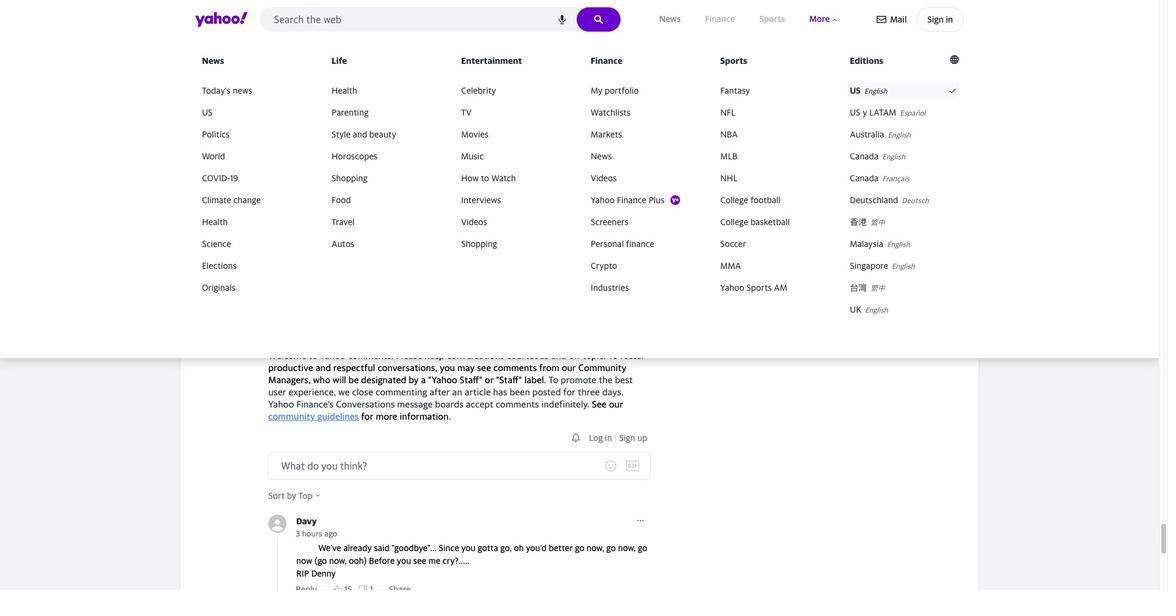 Task type: locate. For each thing, give the bounding box(es) containing it.
shopping link down interviews link
[[459, 236, 569, 253]]

canada english
[[850, 151, 906, 161]]

1 horizontal spatial videos link
[[589, 170, 699, 187]]

0 vertical spatial covid-
[[513, 39, 549, 52]]

months up celebrity link
[[499, 59, 536, 71]]

privacy
[[348, 183, 384, 196]]

laine's up the children.
[[405, 183, 437, 196]]

news for topmost news link
[[660, 14, 681, 24]]

1 vertical spatial in
[[442, 126, 451, 139]]

1 horizontal spatial videos
[[591, 173, 617, 183]]

繁中
[[871, 218, 886, 227], [871, 284, 886, 293]]

1 horizontal spatial in
[[946, 14, 954, 24]]

español
[[901, 108, 926, 117]]

yahoo up screeners on the top right
[[591, 195, 615, 205]]

for
[[268, 232, 284, 244]]

1 vertical spatial college
[[721, 217, 749, 227]]

finance link
[[703, 11, 738, 27], [589, 54, 699, 71]]

and
[[268, 107, 287, 120], [353, 129, 367, 139], [473, 183, 492, 196], [450, 232, 469, 244]]

0 horizontal spatial by
[[341, 203, 353, 216]]

and right sports,
[[450, 232, 469, 244]]

shopping down drummer,
[[332, 173, 368, 183]]

nhl
[[721, 173, 738, 183]]

canada down australia
[[850, 151, 879, 161]]

2 horizontal spatial news
[[660, 14, 681, 24]]

sign
[[928, 14, 944, 24]]

繁中 right 台灣
[[871, 284, 886, 293]]

0 vertical spatial months
[[499, 59, 536, 71]]

english inside the malaysia english
[[887, 240, 910, 249]]

0 vertical spatial hines
[[379, 126, 408, 139]]

shopping down interviews
[[461, 239, 497, 249]]

markets link
[[589, 126, 699, 143]]

hines up is
[[268, 183, 296, 196]]

1 vertical spatial few
[[485, 107, 503, 120]]

celebrity link
[[459, 82, 569, 99]]

1 繁中 from the top
[[871, 218, 886, 227]]

shopping link down co-
[[329, 170, 440, 187]]

2 vertical spatial news
[[591, 151, 612, 161]]

2 vertical spatial the
[[287, 232, 304, 244]]

1 vertical spatial 繁中
[[871, 284, 886, 293]]

1 horizontal spatial health
[[332, 85, 358, 96]]

us left 'y'
[[850, 107, 861, 117]]

covid-19 link
[[200, 170, 310, 187]]

us for us y latam español
[[850, 107, 861, 117]]

according
[[565, 39, 613, 52]]

to left all
[[412, 87, 422, 100]]

him right sent
[[521, 87, 540, 100]]

and inside for the latest news, weather, sports, and streaming video, head to fox 8 cleveland wjw.
[[450, 232, 469, 244]]

1 vertical spatial health
[[202, 217, 228, 227]]

videos link down interviews link
[[459, 214, 569, 231]]

0 horizontal spatial more
[[632, 9, 658, 22]]

started
[[375, 59, 412, 71]]

college for college basketball
[[721, 217, 749, 227]]

0 horizontal spatial for
[[331, 183, 345, 196]]

繁中 right 香港
[[871, 218, 886, 227]]

a down more button
[[629, 39, 635, 52]]

2 vertical spatial his
[[356, 203, 370, 216]]

his left the wife
[[429, 59, 443, 71]]

1 horizontal spatial hines
[[379, 126, 408, 139]]

english inside uk english
[[866, 306, 889, 315]]

by up travel
[[341, 203, 353, 216]]

0 vertical spatial news
[[660, 14, 681, 24]]

1 vertical spatial him
[[311, 126, 329, 139]]

canada for canada english
[[850, 151, 879, 161]]

of right all
[[439, 87, 450, 100]]

how
[[461, 173, 479, 183]]

0 vertical spatial laine's
[[268, 39, 301, 52]]

to left fox
[[584, 232, 594, 244]]

1 vertical spatial by
[[341, 203, 353, 216]]

0 vertical spatial yahoo
[[591, 195, 615, 205]]

0 vertical spatial by
[[414, 59, 426, 71]]

english right uk
[[866, 306, 889, 315]]

0 vertical spatial of
[[439, 87, 450, 100]]

of left health
[[546, 107, 556, 120]]

0 horizontal spatial health link
[[200, 214, 310, 231]]

0 vertical spatial during
[[396, 107, 427, 120]]

news down 'markets'
[[591, 151, 612, 161]]

1 vertical spatial his
[[559, 107, 573, 120]]

asked
[[299, 183, 328, 196]]

watchlists link
[[589, 104, 699, 121]]

during up wrote
[[396, 107, 427, 120]]

he
[[268, 203, 282, 216]]

0 vertical spatial shopping
[[332, 173, 368, 183]]

graeme
[[444, 155, 483, 168]]

1 horizontal spatial by
[[414, 59, 426, 71]]

news up the today's
[[202, 55, 224, 66]]

college down "nhl"
[[721, 195, 749, 205]]

news for the bottom news link
[[591, 151, 612, 161]]

1 vertical spatial sports
[[721, 55, 748, 66]]

parenting
[[332, 107, 369, 117]]

videos link up yahoo finance plus link
[[589, 170, 699, 187]]

1 vertical spatial finance link
[[589, 54, 699, 71]]

us y latam español
[[850, 107, 926, 117]]

0 horizontal spatial so
[[328, 87, 340, 100]]

0 horizontal spatial during
[[396, 107, 427, 120]]

the inside "denny was so very thankful to all of you who sent him so much love, support and the many kind words during these past few months of his health crisis-it brought him to tears," hines
[[289, 107, 306, 120]]

australia
[[850, 129, 885, 139]]

very
[[343, 87, 364, 100]]

None search field
[[260, 7, 621, 35]]

0 vertical spatial him
[[521, 87, 540, 100]]

so right was on the left top of page
[[328, 87, 340, 100]]

news right more button
[[660, 14, 681, 24]]

english up français
[[883, 152, 906, 161]]

a
[[629, 39, 635, 52], [469, 59, 475, 71]]

0 vertical spatial health
[[332, 85, 358, 96]]

industries
[[591, 282, 629, 293]]

his left 'five'
[[356, 203, 370, 216]]

yahoo down 'mma'
[[721, 282, 745, 293]]

yahoo finance plus link
[[589, 192, 699, 209]]

19,
[[549, 39, 562, 52]]

sports link up fantasy link
[[718, 54, 828, 71]]

so left much
[[543, 87, 554, 100]]

0 horizontal spatial videos link
[[459, 214, 569, 231]]

1 horizontal spatial laine's
[[405, 183, 437, 196]]

0 vertical spatial college
[[721, 195, 749, 205]]

for the latest news, weather, sports, and streaming video, head to fox 8 cleveland wjw. link
[[268, 232, 624, 264]]

0 vertical spatial finance link
[[703, 11, 738, 27]]

covid- up climate
[[202, 173, 230, 183]]

nfl
[[721, 107, 736, 117]]

2 for from the left
[[387, 183, 402, 196]]

1 vertical spatial during
[[532, 183, 564, 196]]

college up soccer
[[721, 217, 749, 227]]

complications
[[414, 39, 483, 52]]

college football link
[[718, 192, 828, 209]]

by right started
[[414, 59, 426, 71]]

1 vertical spatial canada
[[850, 173, 879, 183]]

deutschland deutsch
[[850, 195, 929, 205]]

for up 'five'
[[387, 183, 402, 196]]

him down many on the top of page
[[311, 126, 329, 139]]

few down from
[[478, 59, 496, 71]]

english inside canada english
[[883, 152, 906, 161]]

watchlists
[[591, 107, 631, 117]]

the down tv
[[454, 126, 470, 139]]

the right the for
[[287, 232, 304, 244]]

us
[[850, 85, 861, 96], [202, 107, 213, 117], [850, 107, 861, 117]]

and right style
[[353, 129, 367, 139]]

toolbar
[[877, 7, 965, 32]]

us up politics
[[202, 107, 213, 117]]

so
[[328, 87, 340, 100], [543, 87, 554, 100]]

1 vertical spatial of
[[546, 107, 556, 120]]

tough
[[588, 183, 617, 196]]

繁中 for 台灣
[[871, 284, 886, 293]]

deutsch
[[902, 196, 929, 205]]

Search query text field
[[260, 7, 621, 32]]

health link up parenting link
[[329, 82, 440, 99]]

english up singapore english
[[887, 240, 910, 249]]

1 horizontal spatial shopping link
[[459, 236, 569, 253]]

in right sign
[[946, 14, 954, 24]]

a right the wife
[[469, 59, 475, 71]]

2 canada from the top
[[850, 173, 879, 183]]

english up latam
[[865, 86, 888, 96]]

canada up deutschland
[[850, 173, 879, 183]]

us down editions
[[850, 85, 861, 96]]

health up science
[[202, 217, 228, 227]]

to right how
[[481, 173, 489, 183]]

hines inside "denny was so very thankful to all of you who sent him so much love, support and the many kind words during these past few months of his health crisis-it brought him to tears," hines
[[379, 126, 408, 139]]

health link up science link in the top of the page
[[200, 214, 310, 231]]

during inside "denny was so very thankful to all of you who sent him so much love, support and the many kind words during these past few months of his health crisis-it brought him to tears," hines
[[396, 107, 427, 120]]

繁中 for 香港
[[871, 218, 886, 227]]

malaysia english
[[850, 239, 910, 249]]

editions link
[[848, 54, 960, 71]]

months
[[499, 59, 536, 71], [505, 107, 543, 120]]

to
[[616, 39, 626, 52], [412, 87, 422, 100], [332, 126, 343, 139], [481, 173, 489, 183], [584, 232, 594, 244]]

moody
[[268, 155, 303, 168]]

english inside 'australia english'
[[888, 130, 911, 139]]

movies
[[461, 129, 489, 139]]

1 horizontal spatial more
[[810, 14, 830, 24]]

0 horizontal spatial of
[[439, 87, 450, 100]]

0 horizontal spatial hines
[[268, 183, 296, 196]]

english inside singapore english
[[892, 262, 915, 271]]

laine's
[[268, 39, 301, 52], [405, 183, 437, 196]]

sports up "fantasy"
[[721, 55, 748, 66]]

and inside "denny was so very thankful to all of you who sent him so much love, support and the many kind words during these past few months of his health crisis-it brought him to tears," hines
[[268, 107, 287, 120]]

1 vertical spatial health link
[[200, 214, 310, 231]]

香港
[[850, 217, 867, 227]]

cleveland
[[268, 251, 316, 264]]

illness
[[304, 39, 334, 52]]

personal finance
[[591, 239, 655, 249]]

months up movies link on the left of the page
[[505, 107, 543, 120]]

climate
[[202, 195, 231, 205]]

1 vertical spatial news link
[[200, 54, 310, 71]]

1 vertical spatial hines
[[268, 183, 296, 196]]

1 vertical spatial videos
[[461, 217, 487, 227]]

sports left am
[[747, 282, 772, 293]]

the up brought
[[289, 107, 306, 120]]

and down "denny
[[268, 107, 287, 120]]

his down much
[[559, 107, 573, 120]]

0 vertical spatial sports link
[[757, 11, 788, 27]]

sports link left more dropdown button
[[757, 11, 788, 27]]

laine's up 'gofundme'
[[268, 39, 301, 52]]

2 繁中 from the top
[[871, 284, 886, 293]]

am
[[774, 282, 788, 293]]

2 college from the top
[[721, 217, 749, 227]]

videos down interviews
[[461, 217, 487, 227]]

to down kind on the top of page
[[332, 126, 343, 139]]

tv
[[461, 107, 472, 117]]

laine's illness came following complications from covid-19, according to a
[[268, 39, 635, 52]]

2 vertical spatial news link
[[589, 148, 699, 165]]

english down us y latam español
[[888, 130, 911, 139]]

personal
[[591, 239, 624, 249]]

繁中 inside '香港 繁中'
[[871, 218, 886, 227]]

0 vertical spatial in
[[946, 14, 954, 24]]

by inside the hines asked for privacy for laine's family and friends during this tough time. he is survived by his five children.
[[341, 203, 353, 216]]

travel
[[332, 217, 355, 227]]

in for wrote
[[442, 126, 451, 139]]

0 horizontal spatial covid-
[[202, 173, 230, 183]]

english inside us english
[[865, 86, 888, 96]]

0 vertical spatial news link
[[657, 11, 684, 27]]

1 horizontal spatial him
[[521, 87, 540, 100]]

1 horizontal spatial so
[[543, 87, 554, 100]]

science link
[[200, 236, 310, 253]]

0 vertical spatial videos link
[[589, 170, 699, 187]]

hines inside the hines asked for privacy for laine's family and friends during this tough time. he is survived by his five children.
[[268, 183, 296, 196]]

autos
[[332, 239, 355, 249]]

few
[[478, 59, 496, 71], [485, 107, 503, 120]]

0 horizontal spatial shopping link
[[329, 170, 440, 187]]

0 vertical spatial health link
[[329, 82, 440, 99]]

videos up tough
[[591, 173, 617, 183]]

0 horizontal spatial his
[[356, 203, 370, 216]]

founder
[[402, 155, 441, 168]]

english down the malaysia english at the top of the page
[[892, 262, 915, 271]]

following
[[366, 39, 411, 52]]

how to watch
[[461, 173, 516, 183]]

0 horizontal spatial yahoo
[[591, 195, 615, 205]]

in down these
[[442, 126, 451, 139]]

covid-19
[[202, 173, 238, 183]]

yahoo sports am
[[721, 282, 788, 293]]

wjw.
[[319, 251, 345, 264]]

1 vertical spatial yahoo
[[721, 282, 745, 293]]

travel link
[[329, 214, 440, 231]]

2 vertical spatial sports
[[747, 282, 772, 293]]

0 horizontal spatial news
[[202, 55, 224, 66]]

hines down parenting link
[[379, 126, 408, 139]]

sports left more dropdown button
[[760, 14, 785, 24]]

0 vertical spatial 繁中
[[871, 218, 886, 227]]

college for college football
[[721, 195, 749, 205]]

health up "parenting"
[[332, 85, 358, 96]]

and down how to watch
[[473, 183, 492, 196]]

for the latest news, weather, sports, and streaming video, head to fox 8 cleveland wjw.
[[268, 232, 624, 264]]

parenting link
[[329, 104, 440, 121]]

0 vertical spatial shopping link
[[329, 170, 440, 187]]

1 vertical spatial sports link
[[718, 54, 828, 71]]

8
[[617, 232, 624, 244]]

1 canada from the top
[[850, 151, 879, 161]]

canada français
[[850, 173, 910, 183]]

more
[[632, 9, 658, 22], [810, 14, 830, 24]]

horoscopes
[[332, 151, 378, 161]]

during left this
[[532, 183, 564, 196]]

few up post.
[[485, 107, 503, 120]]

health for the rightmost the health link
[[332, 85, 358, 96]]

1 college from the top
[[721, 195, 749, 205]]

1 horizontal spatial yahoo
[[721, 282, 745, 293]]

elections link
[[200, 257, 310, 275]]

more inside button
[[632, 9, 658, 22]]

0 horizontal spatial in
[[442, 126, 451, 139]]

0 horizontal spatial a
[[469, 59, 475, 71]]

five
[[372, 203, 391, 216]]

1 horizontal spatial shopping
[[461, 239, 497, 249]]

0 vertical spatial a
[[629, 39, 635, 52]]

for right asked
[[331, 183, 345, 196]]

1 horizontal spatial for
[[387, 183, 402, 196]]

covid- up 'entertainment' link
[[513, 39, 549, 52]]

him
[[521, 87, 540, 100], [311, 126, 329, 139]]

1 vertical spatial laine's
[[405, 183, 437, 196]]

繁中 inside 台灣 繁中
[[871, 284, 886, 293]]

1 horizontal spatial during
[[532, 183, 564, 196]]

yahoo sports am link
[[718, 279, 828, 296]]

dead
[[512, 155, 537, 168]]

covid-
[[513, 39, 549, 52], [202, 173, 230, 183]]

0 vertical spatial the
[[289, 107, 306, 120]]

yahoo for yahoo sports am
[[721, 282, 745, 293]]



Task type: vqa. For each thing, say whether or not it's contained in the screenshot.
Parenting
yes



Task type: describe. For each thing, give the bounding box(es) containing it.
portfolio
[[605, 85, 639, 96]]

and inside the hines asked for privacy for laine's family and friends during this tough time. he is survived by his five children.
[[473, 183, 492, 196]]

0 horizontal spatial finance link
[[589, 54, 699, 71]]

1 vertical spatial news
[[202, 55, 224, 66]]

moody blues drummer, co-founder graeme edge dead at 80
[[268, 155, 566, 168]]

mail
[[891, 14, 907, 24]]

0 horizontal spatial him
[[311, 126, 329, 139]]

months inside "denny was so very thankful to all of you who sent him so much love, support and the many kind words during these past few months of his health crisis-it brought him to tears," hines
[[505, 107, 543, 120]]

crypto link
[[589, 257, 699, 275]]

toolbar containing mail
[[877, 7, 965, 32]]

yahoo finance plus
[[591, 195, 665, 205]]

autos link
[[329, 236, 440, 253]]

sent
[[497, 87, 519, 100]]

his inside the hines asked for privacy for laine's family and friends during this tough time. he is survived by his five children.
[[356, 203, 370, 216]]

1 horizontal spatial a
[[629, 39, 635, 52]]

2 vertical spatial finance
[[617, 195, 647, 205]]

style and beauty
[[332, 129, 396, 139]]

mma link
[[718, 257, 828, 275]]

it
[[639, 107, 646, 120]]

19
[[230, 173, 238, 183]]

0 vertical spatial videos
[[591, 173, 617, 183]]

how to watch link
[[459, 170, 569, 187]]

laine's inside the hines asked for privacy for laine's family and friends during this tough time. he is survived by his five children.
[[405, 183, 437, 196]]

english for us
[[865, 86, 888, 96]]

during inside the hines asked for privacy for laine's family and friends during this tough time. he is survived by his five children.
[[532, 183, 564, 196]]

interviews link
[[459, 192, 569, 209]]

college basketball
[[721, 217, 790, 227]]

wrote
[[410, 126, 439, 139]]

from
[[486, 39, 510, 52]]

children.
[[394, 203, 436, 216]]

us for us english
[[850, 85, 861, 96]]

the inside for the latest news, weather, sports, and streaming video, head to fox 8 cleveland wjw.
[[287, 232, 304, 244]]

college football
[[721, 195, 781, 205]]

1 horizontal spatial health link
[[329, 82, 440, 99]]

nba link
[[718, 126, 828, 143]]

kind
[[339, 107, 360, 120]]

food link
[[329, 192, 440, 209]]

you
[[452, 87, 471, 100]]

elections
[[202, 260, 237, 271]]

head
[[556, 232, 581, 244]]

nhl link
[[718, 170, 828, 187]]

personal finance link
[[589, 236, 699, 253]]

sign in
[[928, 14, 954, 24]]

these
[[430, 107, 458, 120]]

more inside dropdown button
[[810, 14, 830, 24]]

us english
[[850, 85, 888, 96]]

"denny was so very thankful to all of you who sent him so much love, support and the many kind words during these past few months of his health crisis-it brought him to tears," hines
[[268, 87, 653, 139]]

family
[[440, 183, 471, 196]]

1 horizontal spatial of
[[546, 107, 556, 120]]

nba
[[721, 129, 738, 139]]

uk english
[[850, 304, 889, 315]]

style
[[332, 129, 351, 139]]

fantasy
[[721, 85, 751, 96]]

soccer
[[721, 239, 747, 249]]

food
[[332, 195, 351, 205]]

1 horizontal spatial finance link
[[703, 11, 738, 27]]

1 vertical spatial shopping
[[461, 239, 497, 249]]

search image
[[594, 15, 604, 24]]

few inside "denny was so very thankful to all of you who sent him so much love, support and the many kind words during these past few months of his health crisis-it brought him to tears," hines
[[485, 107, 503, 120]]

mlb
[[721, 151, 738, 161]]

weather,
[[368, 232, 410, 244]]

latam
[[870, 107, 897, 117]]

sports,
[[413, 232, 447, 244]]

to inside for the latest news, weather, sports, and streaming video, head to fox 8 cleveland wjw.
[[584, 232, 594, 244]]

to right according
[[616, 39, 626, 52]]

co-
[[386, 155, 402, 168]]

0 vertical spatial his
[[429, 59, 443, 71]]

news
[[233, 85, 252, 96]]

english for uk
[[866, 306, 889, 315]]

singapore
[[850, 260, 889, 271]]

1 vertical spatial finance
[[591, 55, 623, 66]]

singapore english
[[850, 260, 915, 271]]

0 horizontal spatial shopping
[[332, 173, 368, 183]]

nfl link
[[718, 104, 828, 121]]

2 so from the left
[[543, 87, 554, 100]]

life
[[332, 55, 347, 66]]

sign in link
[[917, 7, 965, 32]]

1 vertical spatial covid-
[[202, 173, 230, 183]]

health for left the health link
[[202, 217, 228, 227]]

plus
[[649, 195, 665, 205]]

hines asked for privacy for laine's family and friends during this tough time. he is survived by his five children.
[[268, 183, 645, 216]]

originals
[[202, 282, 236, 293]]

english for canada
[[883, 152, 906, 161]]

more button
[[623, 7, 658, 25]]

canada for canada français
[[850, 173, 879, 183]]

my portfolio link
[[589, 82, 699, 99]]

us for us
[[202, 107, 213, 117]]

more button
[[807, 11, 841, 27]]

at
[[540, 155, 550, 168]]

1 horizontal spatial covid-
[[513, 39, 549, 52]]

deutschland
[[850, 195, 899, 205]]

1 vertical spatial videos link
[[459, 214, 569, 231]]

celebrity
[[461, 85, 496, 96]]

english for singapore
[[892, 262, 915, 271]]

0 horizontal spatial videos
[[461, 217, 487, 227]]

came
[[337, 39, 363, 52]]

college basketball link
[[718, 214, 828, 231]]

us link
[[200, 104, 310, 121]]

to inside how to watch link
[[481, 173, 489, 183]]

80
[[553, 155, 566, 168]]

1 for from the left
[[331, 183, 345, 196]]

english for malaysia
[[887, 240, 910, 249]]

français
[[883, 174, 910, 183]]

politics
[[202, 129, 230, 139]]

screeners
[[591, 217, 629, 227]]

music link
[[459, 148, 569, 165]]

post.
[[473, 126, 498, 139]]

world
[[202, 151, 225, 161]]

moody blues drummer, co-founder graeme edge dead at 80 link
[[268, 155, 566, 168]]

who
[[474, 87, 494, 100]]

1 vertical spatial a
[[469, 59, 475, 71]]

english for australia
[[888, 130, 911, 139]]

his inside "denny was so very thankful to all of you who sent him so much love, support and the many kind words during these past few months of his health crisis-it brought him to tears," hines
[[559, 107, 573, 120]]

tears,"
[[345, 126, 377, 139]]

0 vertical spatial sports
[[760, 14, 785, 24]]

today's news
[[202, 85, 252, 96]]

survived
[[296, 203, 338, 216]]

y
[[863, 107, 868, 117]]

streaming
[[472, 232, 521, 244]]

and inside style and beauty link
[[353, 129, 367, 139]]

0 vertical spatial few
[[478, 59, 496, 71]]

1 vertical spatial the
[[454, 126, 470, 139]]

1 so from the left
[[328, 87, 340, 100]]

all
[[425, 87, 436, 100]]

台灣 繁中
[[850, 282, 886, 293]]

news,
[[337, 232, 365, 244]]

0 vertical spatial finance
[[705, 14, 735, 24]]

drummer,
[[335, 155, 383, 168]]

latest
[[307, 232, 334, 244]]

yahoo for yahoo finance plus
[[591, 195, 615, 205]]

malaysia
[[850, 239, 884, 249]]

in for sign
[[946, 14, 954, 24]]

mail link
[[877, 9, 907, 30]]

originals link
[[200, 279, 310, 296]]

0 horizontal spatial laine's
[[268, 39, 301, 52]]



